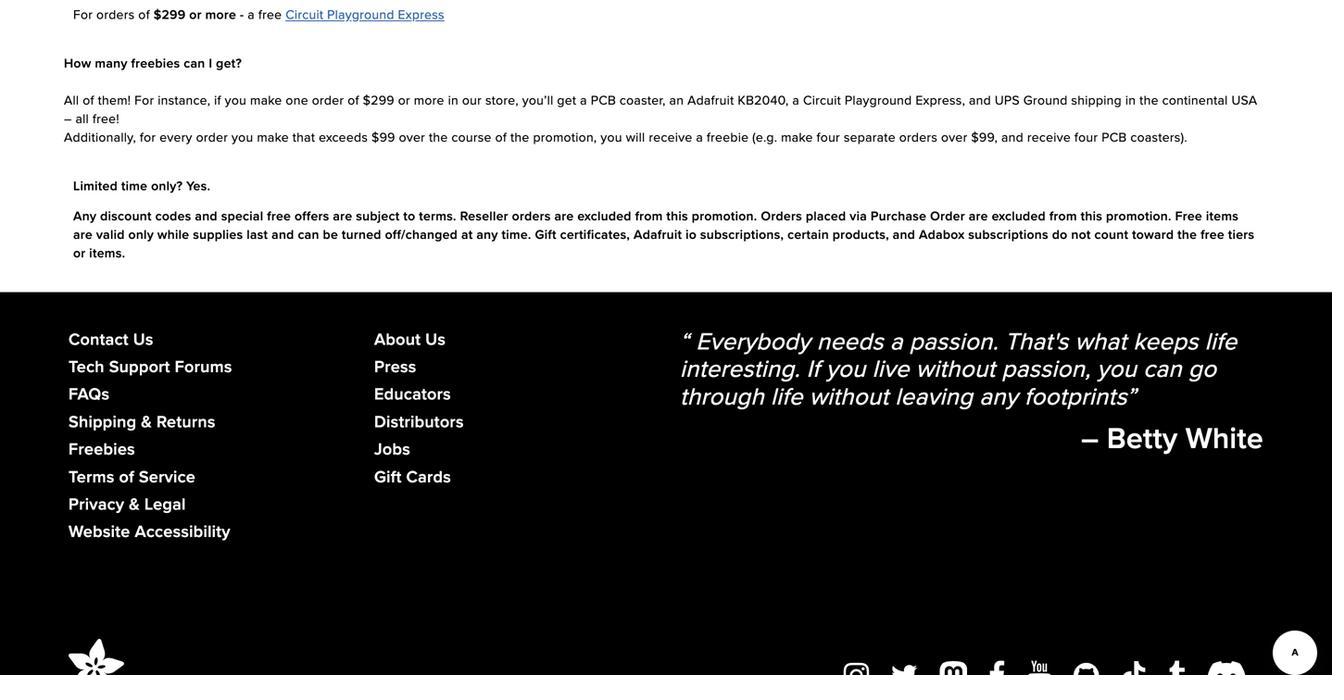Task type: vqa. For each thing, say whether or not it's contained in the screenshot.
the leftmost 'any'
yes



Task type: describe. For each thing, give the bounding box(es) containing it.
how
[[64, 54, 91, 72]]

all
[[64, 91, 79, 109]]

cards
[[406, 465, 451, 489]]

returns
[[157, 410, 216, 434]]

count
[[1095, 225, 1129, 244]]

faqs link
[[69, 382, 110, 406]]

1 this from the left
[[667, 206, 689, 225]]

the down you'll
[[511, 128, 530, 146]]

2 receive from the left
[[1028, 128, 1071, 146]]

adabox
[[919, 225, 965, 244]]

jobs
[[374, 437, 411, 461]]

placed
[[806, 206, 847, 225]]

privacy
[[69, 492, 124, 516]]

yes.
[[186, 176, 211, 195]]

about us press educators distributors jobs gift cards
[[374, 327, 464, 489]]

1 horizontal spatial pcb
[[1102, 128, 1128, 146]]

store,
[[486, 91, 519, 109]]

additionally, for every order you make that exceeds $99 over the course of the promotion, you will receive a freebie (e.g. make four separate orders over $99, and receive four pcb coasters).
[[64, 128, 1188, 146]]

g
[[535, 225, 545, 244]]

0 horizontal spatial free
[[258, 5, 282, 23]]

can inside " everybody needs a passion. that's what keeps life interesting. if you live without passion, you can go through life without leaving any footprints" betty white
[[1144, 351, 1183, 386]]

our
[[462, 91, 482, 109]]

make right (e.g.
[[781, 128, 813, 146]]

subscriptions
[[969, 225, 1049, 244]]

express,
[[916, 91, 966, 109]]

white
[[1186, 417, 1264, 460]]

can inside any discount codes and special free offers are subject to terms. reseller orders are excluded from this promotion. orders placed via purchase order are excluded from this promotion. free items are valid only while supplies last and can be turned off/changed at any time. g
[[298, 225, 319, 244]]

about us link
[[374, 327, 446, 351]]

tech
[[69, 355, 105, 379]]

if
[[214, 91, 221, 109]]

website accessibility link
[[69, 520, 230, 544]]

promotion,
[[533, 128, 597, 146]]

items
[[1207, 206, 1239, 225]]

the left course
[[429, 128, 448, 146]]

separate
[[844, 128, 896, 146]]

exceeds
[[319, 128, 368, 146]]

that
[[293, 128, 315, 146]]

freebies
[[131, 54, 180, 72]]

1 in from the left
[[448, 91, 459, 109]]

0 vertical spatial life
[[1206, 324, 1238, 358]]

continental
[[1163, 91, 1229, 109]]

terms. reseller
[[419, 206, 509, 225]]

you right passion,
[[1098, 351, 1137, 386]]

educators
[[374, 382, 451, 406]]

all of them! for instance, if you make one order of $299 or more in our store, you'll get a pcb coaster, an adafruit kb2040,
[[64, 91, 789, 109]]

passion,
[[1002, 351, 1091, 386]]

(e.g.
[[753, 128, 778, 146]]

make left one
[[250, 91, 282, 109]]

contact
[[69, 327, 129, 351]]

us for about
[[426, 327, 446, 351]]

adafruit on facebook image
[[989, 661, 1006, 676]]

be
[[323, 225, 338, 244]]

ift certificates, adafruit io subscriptions, certain products, and adabox subscriptions do not count toward the free tiers or items.
[[73, 225, 1255, 262]]

i
[[209, 54, 213, 72]]

turned
[[342, 225, 382, 244]]

ground
[[1024, 91, 1068, 109]]

0 vertical spatial orders
[[96, 5, 135, 23]]

codes
[[155, 206, 191, 225]]

that's
[[1005, 324, 1069, 358]]

kb2040,
[[738, 91, 789, 109]]

1 horizontal spatial without
[[916, 351, 996, 386]]

are left subject
[[333, 206, 353, 225]]

additionally,
[[64, 128, 136, 146]]

a circuit playground express, and ups ground shipping in the continental usa – all free!
[[64, 91, 1258, 128]]

press
[[374, 355, 417, 379]]

any discount codes and special free offers are subject to terms. reseller orders are excluded from this promotion. orders placed via purchase order are excluded from this promotion. free items are valid only while supplies last and can be turned off/changed at any time. g
[[73, 206, 1239, 244]]

1 over from the left
[[399, 128, 425, 146]]

any
[[73, 206, 97, 225]]

0 horizontal spatial circuit
[[286, 5, 324, 23]]

free
[[1176, 206, 1203, 225]]

and right last
[[272, 225, 294, 244]]

only
[[128, 225, 154, 244]]

betty
[[1107, 417, 1178, 460]]

circuit inside a circuit playground express, and ups ground shipping in the continental usa – all free!
[[804, 91, 842, 109]]

how many freebies can i get?
[[64, 54, 242, 72]]

educators link
[[374, 382, 451, 406]]

0 vertical spatial or
[[189, 5, 202, 23]]

last
[[247, 225, 268, 244]]

certificates,
[[560, 225, 630, 244]]

do
[[1053, 225, 1068, 244]]

coasters).
[[1131, 128, 1188, 146]]

adafruit on github image
[[1074, 661, 1100, 676]]

a right -
[[248, 5, 255, 23]]

terms
[[69, 465, 115, 489]]

through
[[680, 379, 765, 413]]

supplies
[[193, 225, 243, 244]]

time.
[[502, 225, 532, 244]]

to
[[404, 206, 416, 225]]

faqs
[[69, 382, 110, 406]]

are right g
[[555, 206, 574, 225]]

io
[[686, 225, 697, 244]]

1 horizontal spatial &
[[141, 410, 152, 434]]

keeps
[[1134, 324, 1199, 358]]

many
[[95, 54, 128, 72]]

us for contact
[[133, 327, 154, 351]]

about adafruit image
[[69, 639, 124, 676]]

0 vertical spatial pcb
[[591, 91, 616, 109]]

and inside the ift certificates, adafruit io subscriptions, certain products, and adabox subscriptions do not count toward the free tiers or items.
[[893, 225, 916, 244]]

distributors
[[374, 410, 464, 434]]

about
[[374, 327, 421, 351]]

1 vertical spatial for
[[135, 91, 154, 109]]

any inside " everybody needs a passion. that's what keeps life interesting. if you live without passion, you can go through life without leaving any footprints" betty white
[[980, 379, 1019, 413]]

and down "yes."
[[195, 206, 218, 225]]

in inside a circuit playground express, and ups ground shipping in the continental usa – all free!
[[1126, 91, 1137, 109]]

0 horizontal spatial order
[[196, 128, 228, 146]]

get?
[[216, 54, 242, 72]]

1 from from the left
[[635, 206, 663, 225]]

terms of service link
[[69, 465, 196, 489]]

subscriptions,
[[701, 225, 784, 244]]

distributors link
[[374, 410, 464, 434]]

orders inside any discount codes and special free offers are subject to terms. reseller orders are excluded from this promotion. orders placed via purchase order are excluded from this promotion. free items are valid only while supplies last and can be turned off/changed at any time. g
[[512, 206, 551, 225]]

if
[[807, 351, 820, 386]]

passion.
[[910, 324, 999, 358]]

go
[[1189, 351, 1217, 386]]

orders
[[761, 206, 803, 225]]

forums
[[175, 355, 232, 379]]

tech support forums link
[[69, 355, 232, 379]]

of up how many freebies can i get?
[[138, 5, 150, 23]]

0 horizontal spatial playground
[[327, 5, 395, 23]]

1 promotion. from the left
[[692, 206, 758, 225]]

0 vertical spatial order
[[312, 91, 344, 109]]

a inside " everybody needs a passion. that's what keeps life interesting. if you live without passion, you can go through life without leaving any footprints" betty white
[[891, 324, 904, 358]]

needs
[[817, 324, 884, 358]]

privacy & legal link
[[69, 492, 186, 516]]

website
[[69, 520, 130, 544]]

an
[[670, 91, 684, 109]]

at
[[462, 225, 473, 244]]

1 horizontal spatial more
[[414, 91, 445, 109]]

1 excluded from the left
[[578, 206, 632, 225]]

adafruit inside the ift certificates, adafruit io subscriptions, certain products, and adabox subscriptions do not count toward the free tiers or items.
[[634, 225, 682, 244]]



Task type: locate. For each thing, give the bounding box(es) containing it.
adafruit on twitter image
[[891, 661, 919, 676]]

1 horizontal spatial for
[[135, 91, 154, 109]]

0 horizontal spatial receive
[[649, 128, 693, 146]]

freebies
[[69, 437, 135, 461]]

1 vertical spatial &
[[129, 492, 140, 516]]

you left that
[[232, 128, 253, 146]]

four
[[817, 128, 841, 146], [1075, 128, 1099, 146]]

the right toward
[[1178, 225, 1198, 244]]

shipping
[[1072, 91, 1122, 109]]

the inside the ift certificates, adafruit io subscriptions, certain products, and adabox subscriptions do not count toward the free tiers or items.
[[1178, 225, 1198, 244]]

1 vertical spatial circuit
[[804, 91, 842, 109]]

2 from from the left
[[1050, 206, 1078, 225]]

adafruit
[[688, 91, 735, 109], [634, 225, 682, 244]]

without down needs
[[810, 379, 889, 413]]

0 vertical spatial &
[[141, 410, 152, 434]]

us up support on the bottom of page
[[133, 327, 154, 351]]

in right shipping
[[1126, 91, 1137, 109]]

1 four from the left
[[817, 128, 841, 146]]

ups
[[995, 91, 1020, 109]]

1 us from the left
[[133, 327, 154, 351]]

jobs link
[[374, 437, 411, 461]]

1 vertical spatial any
[[980, 379, 1019, 413]]

or left our on the left
[[398, 91, 410, 109]]

playground left the express
[[327, 5, 395, 23]]

four left separate
[[817, 128, 841, 146]]

any right leaving
[[980, 379, 1019, 413]]

1 horizontal spatial excluded
[[992, 206, 1046, 225]]

while
[[157, 225, 189, 244]]

adafruit on instagram image
[[844, 661, 870, 676]]

the
[[1140, 91, 1159, 109], [429, 128, 448, 146], [511, 128, 530, 146], [1178, 225, 1198, 244]]

2 in from the left
[[1126, 91, 1137, 109]]

1 horizontal spatial order
[[312, 91, 344, 109]]

will
[[626, 128, 646, 146]]

us inside about us press educators distributors jobs gift cards
[[426, 327, 446, 351]]

a right needs
[[891, 324, 904, 358]]

0 vertical spatial for
[[73, 5, 93, 23]]

orders down express, at the right top of page
[[900, 128, 938, 146]]

playground inside a circuit playground express, and ups ground shipping in the continental usa – all free!
[[845, 91, 912, 109]]

1 vertical spatial more
[[414, 91, 445, 109]]

1 vertical spatial orders
[[900, 128, 938, 146]]

2 vertical spatial orders
[[512, 206, 551, 225]]

any
[[477, 225, 498, 244], [980, 379, 1019, 413]]

excluded right ift
[[578, 206, 632, 225]]

you'll
[[523, 91, 554, 109]]

& down terms of service 'link'
[[129, 492, 140, 516]]

are
[[333, 206, 353, 225], [555, 206, 574, 225], [969, 206, 989, 225], [73, 225, 93, 244]]

0 horizontal spatial excluded
[[578, 206, 632, 225]]

0 horizontal spatial from
[[635, 206, 663, 225]]

order right one
[[312, 91, 344, 109]]

every
[[160, 128, 193, 146]]

orders
[[96, 5, 135, 23], [900, 128, 938, 146], [512, 206, 551, 225]]

1 vertical spatial order
[[196, 128, 228, 146]]

1 horizontal spatial or
[[189, 5, 202, 23]]

1 receive from the left
[[649, 128, 693, 146]]

0 horizontal spatial this
[[667, 206, 689, 225]]

free inside the ift certificates, adafruit io subscriptions, certain products, and adabox subscriptions do not count toward the free tiers or items.
[[1201, 225, 1225, 244]]

tiers
[[1229, 225, 1255, 244]]

more left our on the left
[[414, 91, 445, 109]]

2 horizontal spatial orders
[[900, 128, 938, 146]]

you
[[225, 91, 247, 109], [232, 128, 253, 146], [601, 128, 623, 146], [827, 351, 866, 386], [1098, 351, 1137, 386]]

1 horizontal spatial us
[[426, 327, 446, 351]]

usa
[[1232, 91, 1258, 109]]

1 horizontal spatial circuit
[[804, 91, 842, 109]]

circuit
[[286, 5, 324, 23], [804, 91, 842, 109]]

valid
[[96, 225, 125, 244]]

any right at
[[477, 225, 498, 244]]

over
[[399, 128, 425, 146], [942, 128, 968, 146]]

of right all
[[83, 91, 94, 109]]

0 horizontal spatial $299
[[154, 5, 186, 23]]

promotion. left the "free"
[[1107, 206, 1172, 225]]

in
[[448, 91, 459, 109], [1126, 91, 1137, 109]]

promotion.
[[692, 206, 758, 225], [1107, 206, 1172, 225]]

are left valid
[[73, 225, 93, 244]]

0 horizontal spatial &
[[129, 492, 140, 516]]

via
[[850, 206, 868, 225]]

1 horizontal spatial adafruit
[[688, 91, 735, 109]]

accessibility
[[135, 520, 230, 544]]

or
[[189, 5, 202, 23], [398, 91, 410, 109], [73, 244, 86, 262]]

0 horizontal spatial life
[[771, 379, 803, 413]]

$299 up $99
[[363, 91, 395, 109]]

adafruit on tumblr image
[[1169, 661, 1186, 676]]

free
[[258, 5, 282, 23], [1201, 225, 1225, 244]]

1 horizontal spatial four
[[1075, 128, 1099, 146]]

any inside any discount codes and special free offers are subject to terms. reseller orders are excluded from this promotion. orders placed via purchase order are excluded from this promotion. free items are valid only while supplies last and can be turned off/changed at any time. g
[[477, 225, 498, 244]]

of inside contact us tech support forums faqs shipping & returns freebies terms of service privacy & legal website accessibility
[[119, 465, 134, 489]]

0 vertical spatial circuit
[[286, 5, 324, 23]]

can left be
[[298, 225, 319, 244]]

adafruit on youtube image
[[1027, 661, 1053, 676]]

from left count
[[1050, 206, 1078, 225]]

" everybody needs a passion. that's what keeps life interesting. if you live without passion, you can go through life without leaving any footprints" betty white
[[680, 324, 1264, 460]]

from left io
[[635, 206, 663, 225]]

for right them!
[[135, 91, 154, 109]]

special free offers
[[221, 206, 330, 225]]

and inside a circuit playground express, and ups ground shipping in the continental usa – all free!
[[969, 91, 992, 109]]

adafruit left io
[[634, 225, 682, 244]]

in left our on the left
[[448, 91, 459, 109]]

or inside the ift certificates, adafruit io subscriptions, certain products, and adabox subscriptions do not count toward the free tiers or items.
[[73, 244, 86, 262]]

certain
[[788, 225, 829, 244]]

" everybody
[[680, 324, 811, 358]]

1 vertical spatial $299
[[363, 91, 395, 109]]

of up exceeds
[[348, 91, 359, 109]]

the up coasters).
[[1140, 91, 1159, 109]]

2 over from the left
[[942, 128, 968, 146]]

for up how at the left
[[73, 5, 93, 23]]

ift
[[545, 225, 557, 244]]

0 horizontal spatial over
[[399, 128, 425, 146]]

1 vertical spatial playground
[[845, 91, 912, 109]]

1 vertical spatial or
[[398, 91, 410, 109]]

0 horizontal spatial any
[[477, 225, 498, 244]]

are right order
[[969, 206, 989, 225]]

not
[[1072, 225, 1091, 244]]

make
[[250, 91, 282, 109], [257, 128, 289, 146], [781, 128, 813, 146]]

without right live on the bottom
[[916, 351, 996, 386]]

you right the 'if' at the bottom
[[827, 351, 866, 386]]

0 vertical spatial any
[[477, 225, 498, 244]]

a right kb2040,
[[793, 91, 800, 109]]

live
[[873, 351, 910, 386]]

0 horizontal spatial four
[[817, 128, 841, 146]]

limited
[[73, 176, 118, 195]]

leaving
[[896, 379, 974, 413]]

0 horizontal spatial orders
[[96, 5, 135, 23]]

promotion. left orders
[[692, 206, 758, 225]]

instance,
[[158, 91, 211, 109]]

over right $99
[[399, 128, 425, 146]]

free left tiers
[[1201, 225, 1225, 244]]

$99
[[372, 128, 395, 146]]

2 promotion. from the left
[[1107, 206, 1172, 225]]

the inside a circuit playground express, and ups ground shipping in the continental usa – all free!
[[1140, 91, 1159, 109]]

over left the $99, at the top
[[942, 128, 968, 146]]

1 horizontal spatial over
[[942, 128, 968, 146]]

circuit right -
[[286, 5, 324, 23]]

four down shipping
[[1075, 128, 1099, 146]]

1 horizontal spatial life
[[1206, 324, 1238, 358]]

1 horizontal spatial in
[[1126, 91, 1137, 109]]

1 horizontal spatial orders
[[512, 206, 551, 225]]

only?
[[151, 176, 183, 195]]

0 horizontal spatial us
[[133, 327, 154, 351]]

or left items.
[[73, 244, 86, 262]]

circuit playground express link
[[286, 5, 445, 23]]

1 vertical spatial can
[[298, 225, 319, 244]]

2 this from the left
[[1081, 206, 1103, 225]]

2 us from the left
[[426, 327, 446, 351]]

us right "about" in the left of the page
[[426, 327, 446, 351]]

2 horizontal spatial can
[[1144, 351, 1183, 386]]

1 horizontal spatial any
[[980, 379, 1019, 413]]

or left -
[[189, 5, 202, 23]]

orders up many
[[96, 5, 135, 23]]

2 horizontal spatial or
[[398, 91, 410, 109]]

1 vertical spatial free
[[1201, 225, 1225, 244]]

circuit right kb2040,
[[804, 91, 842, 109]]

can left go
[[1144, 351, 1183, 386]]

subject
[[356, 206, 400, 225]]

1 vertical spatial pcb
[[1102, 128, 1128, 146]]

coaster,
[[620, 91, 666, 109]]

0 vertical spatial playground
[[327, 5, 395, 23]]

1 vertical spatial adafruit
[[634, 225, 682, 244]]

2 four from the left
[[1075, 128, 1099, 146]]

0 horizontal spatial can
[[184, 54, 205, 72]]

this left subscriptions,
[[667, 206, 689, 225]]

receive down ground
[[1028, 128, 1071, 146]]

legal
[[144, 492, 186, 516]]

0 horizontal spatial promotion.
[[692, 206, 758, 225]]

1 horizontal spatial receive
[[1028, 128, 1071, 146]]

–
[[64, 109, 72, 128]]

0 vertical spatial more
[[205, 5, 236, 23]]

0 horizontal spatial without
[[810, 379, 889, 413]]

a inside a circuit playground express, and ups ground shipping in the continental usa – all free!
[[793, 91, 800, 109]]

and left adabox
[[893, 225, 916, 244]]

0 horizontal spatial or
[[73, 244, 86, 262]]

make left that
[[257, 128, 289, 146]]

a left freebie
[[696, 128, 704, 146]]

$99,
[[972, 128, 998, 146]]

all
[[76, 109, 89, 128]]

1 horizontal spatial $299
[[363, 91, 395, 109]]

free right -
[[258, 5, 282, 23]]

what
[[1076, 324, 1127, 358]]

gift
[[374, 465, 402, 489]]

course
[[452, 128, 492, 146]]

life left the 'if' at the bottom
[[771, 379, 803, 413]]

discount
[[100, 206, 152, 225]]

0 vertical spatial free
[[258, 5, 282, 23]]

playground up separate
[[845, 91, 912, 109]]

pcb down shipping
[[1102, 128, 1128, 146]]

you left will
[[601, 128, 623, 146]]

1 vertical spatial life
[[771, 379, 803, 413]]

life
[[1206, 324, 1238, 358], [771, 379, 803, 413]]

1 horizontal spatial free
[[1201, 225, 1225, 244]]

of up the privacy & legal link
[[119, 465, 134, 489]]

this right do
[[1081, 206, 1103, 225]]

contact us tech support forums faqs shipping & returns freebies terms of service privacy & legal website accessibility
[[69, 327, 232, 544]]

receive right will
[[649, 128, 693, 146]]

1 horizontal spatial playground
[[845, 91, 912, 109]]

support
[[109, 355, 170, 379]]

one
[[286, 91, 309, 109]]

more left -
[[205, 5, 236, 23]]

get
[[557, 91, 577, 109]]

playground
[[327, 5, 395, 23], [845, 91, 912, 109]]

and right the $99, at the top
[[1002, 128, 1024, 146]]

1 horizontal spatial promotion.
[[1107, 206, 1172, 225]]

0 vertical spatial can
[[184, 54, 205, 72]]

us inside contact us tech support forums faqs shipping & returns freebies terms of service privacy & legal website accessibility
[[133, 327, 154, 351]]

of right course
[[496, 128, 507, 146]]

orders left the certificates,
[[512, 206, 551, 225]]

2 excluded from the left
[[992, 206, 1046, 225]]

0 horizontal spatial adafruit
[[634, 225, 682, 244]]

$299 up freebies
[[154, 5, 186, 23]]

pcb right get
[[591, 91, 616, 109]]

life right keeps
[[1206, 324, 1238, 358]]

can left 'i'
[[184, 54, 205, 72]]

1 horizontal spatial this
[[1081, 206, 1103, 225]]

& left returns
[[141, 410, 152, 434]]

0 vertical spatial adafruit
[[688, 91, 735, 109]]

and left ups
[[969, 91, 992, 109]]

items.
[[89, 244, 125, 262]]

2 vertical spatial or
[[73, 244, 86, 262]]

1 horizontal spatial can
[[298, 225, 319, 244]]

adafruit right an
[[688, 91, 735, 109]]

0 vertical spatial $299
[[154, 5, 186, 23]]

-
[[240, 5, 244, 23]]

1 horizontal spatial from
[[1050, 206, 1078, 225]]

0 horizontal spatial more
[[205, 5, 236, 23]]

order right every
[[196, 128, 228, 146]]

for
[[73, 5, 93, 23], [135, 91, 154, 109]]

2 vertical spatial can
[[1144, 351, 1183, 386]]

a right get
[[580, 91, 587, 109]]

0 horizontal spatial in
[[448, 91, 459, 109]]

excluded left do
[[992, 206, 1046, 225]]

products,
[[833, 225, 890, 244]]

you right 'if'
[[225, 91, 247, 109]]

freebies link
[[69, 437, 135, 461]]

0 horizontal spatial pcb
[[591, 91, 616, 109]]

0 horizontal spatial for
[[73, 5, 93, 23]]



